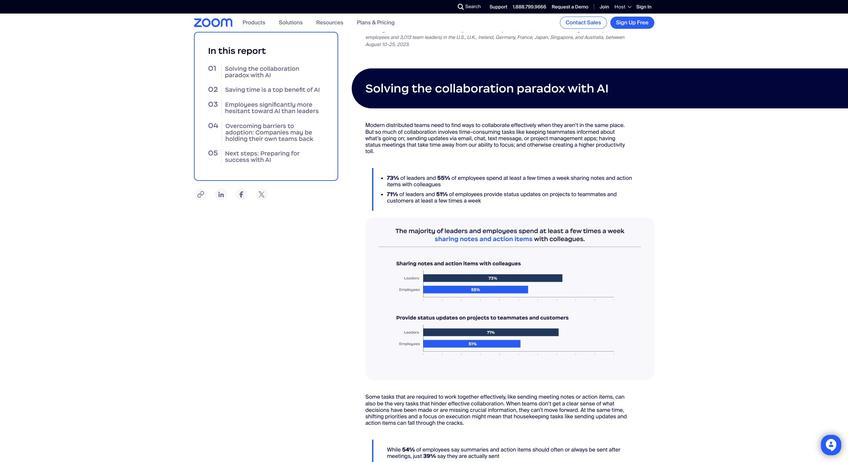 Task type: describe. For each thing, give the bounding box(es) containing it.
sign up free link
[[611, 17, 655, 29]]

focus;
[[501, 141, 516, 148]]

companies
[[256, 129, 289, 136]]

employees inside *morning consult conducted an online survey, commissioned by zoom, of 11,023 full-time knowledge workers (8,010 employees and 3,013 team leaders) in the u.s., u.k., ireland, germany, france, japan, singapore, and australia, between august 10–25, 2023.
[[366, 34, 390, 40]]

2 horizontal spatial sending
[[575, 413, 595, 420]]

for inside the 'next steps: preparing for success with ai'
[[291, 150, 300, 157]]

1 horizontal spatial solving
[[366, 81, 410, 96]]

products button
[[243, 19, 266, 26]]

u.k.,
[[467, 34, 478, 40]]

twitter image
[[255, 188, 269, 201]]

request a demo link
[[552, 4, 589, 10]]

be inside overcoming barriers to adoption: companies may be holding their own teams back
[[305, 129, 313, 136]]

2 vertical spatial they
[[448, 453, 458, 460]]

2 vertical spatial like
[[565, 413, 574, 420]]

text
[[488, 135, 498, 142]]

same inside some tasks that are required to work together effectively, like sending meeting notes or action items, can also be the very tasks that hinder effective collaboration. when teams don't get a clear sense of what decisions have been made or are missing crucial information, they can't move forward. at the same time, shifting priorities and a focus on execution might mean that housekeeping tasks like sending updates and action items can fall through the cracks.
[[597, 407, 611, 414]]

to inside some tasks that are required to work together effectively, like sending meeting notes or action items, can also be the very tasks that hinder effective collaboration. when teams don't get a clear sense of what decisions have been made or are missing crucial information, they can't move forward. at the same time, shifting priorities and a focus on execution might mean that housekeeping tasks like sending updates and action items can fall through the cracks.
[[439, 394, 444, 401]]

teams inside some tasks that are required to work together effectively, like sending meeting notes or action items, can also be the very tasks that hinder effective collaboration. when teams don't get a clear sense of what decisions have been made or are missing crucial information, they can't move forward. at the same time, shifting priorities and a focus on execution might mean that housekeeping tasks like sending updates and action items can fall through the cracks.
[[522, 400, 538, 407]]

keeping
[[526, 128, 546, 135]]

1 horizontal spatial at
[[438, 6, 442, 14]]

or up at at right bottom
[[576, 394, 582, 401]]

that right mean
[[503, 413, 513, 420]]

or inside modern distributed teams need to find ways to collaborate effectively when they aren't in the same place. but so much of collaboration involves time-consuming tasks like keeping teammates informed about what's going on; sending updates via email, chat, text message, or project management apps; having status meetings that take time away from our ability to focus; and otherwise creating a higher productivity toll.
[[525, 135, 530, 142]]

while 54%
[[387, 446, 415, 454]]

modern
[[366, 122, 385, 129]]

facebook image
[[235, 188, 248, 201]]

*morning
[[366, 27, 386, 33]]

conducted
[[405, 27, 428, 33]]

be inside some tasks that are required to work together effectively, like sending meeting notes or action items, can also be the very tasks that hinder effective collaboration. when teams don't get a clear sense of what decisions have been made or are missing crucial information, they can't move forward. at the same time, shifting priorities and a focus on execution might mean that housekeeping tasks like sending updates and action items can fall through the cracks.
[[377, 400, 384, 407]]

made
[[418, 407, 433, 414]]

next steps: preparing for success with ai
[[225, 150, 300, 164]]

1 horizontal spatial can
[[616, 394, 625, 401]]

effectively
[[512, 122, 537, 129]]

teammates inside modern distributed teams need to find ways to collaborate effectively when they aren't in the same place. but so much of collaboration involves time-consuming tasks like keeping teammates informed about what's going on; sending updates via email, chat, text message, or project management apps; having status meetings that take time away from our ability to focus; and otherwise creating a higher productivity toll.
[[548, 128, 576, 135]]

clear
[[567, 400, 579, 407]]

the majority of leaders and employees spend at least a few times a week sharing notes and action items with colleagues. image
[[366, 218, 655, 380]]

week inside of employees spend at least a few times a week sharing notes and action items with colleagues
[[557, 175, 570, 182]]

in inside modern distributed teams need to find ways to collaborate effectively when they aren't in the same place. but so much of collaboration involves time-consuming tasks like keeping teammates informed about what's going on; sending updates via email, chat, text message, or project management apps; having status meetings that take time away from our ability to focus; and otherwise creating a higher productivity toll.
[[580, 122, 585, 129]]

1 horizontal spatial are
[[440, 407, 448, 414]]

1 vertical spatial sending
[[518, 394, 538, 401]]

a up projects
[[553, 175, 556, 182]]

leaders for 73%
[[407, 175, 426, 182]]

&
[[372, 19, 376, 26]]

singapore,
[[551, 34, 574, 40]]

employees for times
[[456, 191, 483, 198]]

plans & pricing
[[357, 19, 395, 26]]

barriers
[[263, 122, 286, 130]]

on inside some tasks that are required to work together effectively, like sending meeting notes or action items, can also be the very tasks that hinder effective collaboration. when teams don't get a clear sense of what decisions have been made or are missing crucial information, they can't move forward. at the same time, shifting priorities and a focus on execution might mean that housekeeping tasks like sending updates and action items can fall through the cracks.
[[439, 413, 445, 420]]

to right ways
[[476, 122, 481, 129]]

copy link image
[[194, 188, 208, 201]]

are for that
[[407, 394, 415, 401]]

week inside of employees provide status updates on projects to teammates and customers at least a few times a week
[[469, 197, 482, 204]]

contact sales link
[[560, 17, 608, 29]]

information,
[[488, 407, 518, 414]]

the inside modern distributed teams need to find ways to collaborate effectively when they aren't in the same place. but so much of collaboration involves time-consuming tasks like keeping teammates informed about what's going on; sending updates via email, chat, text message, or project management apps; having status meetings that take time away from our ability to focus; and otherwise creating a higher productivity toll.
[[586, 122, 594, 129]]

apps;
[[585, 135, 598, 142]]

online
[[436, 27, 449, 33]]

leaders inside employees significantly more hesitant toward ai than leaders
[[297, 108, 319, 115]]

in inside *morning consult conducted an online survey, commissioned by zoom, of 11,023 full-time knowledge workers (8,010 employees and 3,013 team leaders) in the u.s., u.k., ireland, germany, france, japan, singapore, and australia, between august 10–25, 2023.
[[443, 34, 447, 40]]

they inside modern distributed teams need to find ways to collaborate effectively when they aren't in the same place. but so much of collaboration involves time-consuming tasks like keeping teammates informed about what's going on; sending updates via email, chat, text message, or project management apps; having status meetings that take time away from our ability to focus; and otherwise creating a higher productivity toll.
[[553, 122, 563, 129]]

benefit
[[285, 86, 306, 94]]

join link
[[600, 4, 610, 10]]

always
[[572, 446, 588, 454]]

3,013
[[400, 34, 412, 40]]

significantly
[[260, 101, 296, 109]]

this
[[218, 45, 236, 56]]

action inside of employees say summaries and action items should often or always be sent after meetings, just
[[501, 446, 517, 454]]

updates inside of employees provide status updates on projects to teammates and customers at least a few times a week
[[521, 191, 541, 198]]

a left focus
[[419, 413, 422, 420]]

free
[[638, 19, 649, 26]]

execution
[[446, 413, 471, 420]]

overcoming
[[226, 122, 262, 130]]

1 vertical spatial solving the collaboration paradox with ai
[[366, 81, 609, 96]]

0 vertical spatial collaboration
[[260, 65, 300, 72]]

from
[[456, 141, 468, 148]]

11,023
[[526, 27, 540, 33]]

is
[[262, 86, 267, 94]]

of inside some tasks that are required to work together effectively, like sending meeting notes or action items, can also be the very tasks that hinder effective collaboration. when teams don't get a clear sense of what decisions have been made or are missing crucial information, they can't move forward. at the same time, shifting priorities and a focus on execution might mean that housekeeping tasks like sending updates and action items can fall through the cracks.
[[597, 400, 602, 407]]

higher
[[579, 141, 595, 148]]

search
[[466, 3, 481, 9]]

of employees spend at least a few times a week sharing notes and action items with colleagues
[[387, 175, 633, 188]]

1 horizontal spatial in
[[648, 4, 652, 10]]

actually
[[469, 453, 488, 460]]

consult
[[387, 27, 404, 33]]

1 vertical spatial collaboration
[[435, 81, 514, 96]]

up
[[629, 19, 637, 26]]

much
[[383, 128, 397, 135]]

informed
[[577, 128, 600, 135]]

to inside overcoming barriers to adoption: companies may be holding their own teams back
[[288, 122, 294, 130]]

1.888.799.9666
[[513, 4, 547, 10]]

commissioned
[[466, 27, 498, 33]]

01
[[208, 64, 216, 73]]

customers
[[387, 197, 414, 204]]

status inside modern distributed teams need to find ways to collaborate effectively when they aren't in the same place. but so much of collaboration involves time-consuming tasks like keeping teammates informed about what's going on; sending updates via email, chat, text message, or project management apps; having status meetings that take time away from our ability to focus; and otherwise creating a higher productivity toll.
[[366, 141, 381, 148]]

required
[[417, 394, 438, 401]]

solutions button
[[279, 19, 303, 26]]

own
[[265, 135, 277, 143]]

time inside *morning consult conducted an online survey, commissioned by zoom, of 11,023 full-time knowledge workers (8,010 employees and 3,013 team leaders) in the u.s., u.k., ireland, germany, france, japan, singapore, and australia, between august 10–25, 2023.
[[549, 27, 559, 33]]

just
[[414, 453, 422, 460]]

that up focus
[[420, 400, 430, 407]]

place.
[[610, 122, 625, 129]]

move
[[545, 407, 559, 414]]

back
[[299, 135, 314, 143]]

at
[[581, 407, 587, 414]]

should
[[533, 446, 550, 454]]

ai inside the solving the collaboration paradox with ai
[[265, 72, 271, 79]]

social sharing element
[[194, 188, 339, 201]]

updates inside some tasks that are required to work together effectively, like sending meeting notes or action items, can also be the very tasks that hinder effective collaboration. when teams don't get a clear sense of what decisions have been made or are missing crucial information, they can't move forward. at the same time, shifting priorities and a focus on execution might mean that housekeeping tasks like sending updates and action items can fall through the cracks.
[[596, 413, 617, 420]]

forward.
[[560, 407, 580, 414]]

leaders)
[[425, 34, 442, 40]]

saving time is a top benefit of ai
[[225, 86, 320, 94]]

often
[[551, 446, 564, 454]]

search image
[[458, 4, 464, 10]]

might
[[472, 413, 487, 420]]

few inside of employees provide status updates on projects to teammates and customers at least a few times a week
[[439, 197, 448, 204]]

holding
[[226, 135, 248, 143]]

and inside of employees provide status updates on projects to teammates and customers at least a few times a week
[[608, 191, 617, 198]]

solving inside the solving the collaboration paradox with ai
[[225, 65, 247, 72]]

ability
[[479, 141, 493, 148]]

of employees say summaries and action items should often or always be sent after meetings, just
[[387, 446, 621, 460]]

adoption:
[[226, 129, 254, 136]]

0 vertical spatial in
[[450, 6, 454, 14]]

notes inside some tasks that are required to work together effectively, like sending meeting notes or action items, can also be the very tasks that hinder effective collaboration. when teams don't get a clear sense of what decisions have been made or are missing crucial information, they can't move forward. at the same time, shifting priorities and a focus on execution might mean that housekeeping tasks like sending updates and action items can fall through the cracks.
[[561, 394, 575, 401]]

between
[[606, 34, 625, 40]]

sign for sign up free
[[617, 19, 628, 26]]

or inside of employees say summaries and action items should often or always be sent after meetings, just
[[565, 446, 571, 454]]

effectively,
[[481, 394, 507, 401]]

away
[[442, 141, 455, 148]]

contact sales
[[566, 19, 602, 26]]

status inside of employees provide status updates on projects to teammates and customers at least a few times a week
[[504, 191, 520, 198]]

0 horizontal spatial paradox
[[225, 72, 249, 79]]

05
[[208, 148, 218, 158]]

workers
[[585, 27, 602, 33]]

02
[[208, 85, 218, 94]]

0 horizontal spatial say
[[438, 453, 446, 460]]

linkedin image
[[214, 188, 228, 201]]

sign in link
[[637, 4, 652, 10]]

an for for
[[396, 6, 402, 14]]

of right benefit
[[307, 86, 313, 94]]

0 horizontal spatial sent
[[489, 453, 500, 460]]

saving
[[225, 86, 245, 94]]

sign for sign in
[[637, 4, 647, 10]]

to right ability at the top
[[494, 141, 499, 148]]

of inside of employees say summaries and action items should often or always be sent after meetings, just
[[417, 446, 422, 454]]

collaborate
[[482, 122, 510, 129]]

full-
[[541, 27, 549, 33]]

through
[[417, 420, 436, 427]]

tasks right some
[[382, 394, 395, 401]]

can't
[[531, 407, 544, 414]]

0 horizontal spatial solving the collaboration paradox with ai
[[225, 65, 300, 79]]

projects
[[550, 191, 571, 198]]

0 horizontal spatial on
[[380, 6, 386, 14]]

a inside modern distributed teams need to find ways to collaborate effectively when they aren't in the same place. but so much of collaboration involves time-consuming tasks like keeping teammates informed about what's going on; sending updates via email, chat, text message, or project management apps; having status meetings that take time away from our ability to focus; and otherwise creating a higher productivity toll.
[[575, 141, 578, 148]]

u.s.,
[[457, 34, 466, 40]]

1 vertical spatial like
[[508, 394, 517, 401]]



Task type: vqa. For each thing, say whether or not it's contained in the screenshot.
topmost YOUR
no



Task type: locate. For each thing, give the bounding box(es) containing it.
provide
[[484, 191, 503, 198]]

that
[[407, 141, 417, 148], [396, 394, 406, 401], [420, 400, 430, 407], [503, 413, 513, 420]]

management
[[550, 135, 583, 142]]

notes right sharing
[[591, 175, 605, 182]]

while
[[387, 446, 401, 454]]

they right "39%"
[[448, 453, 458, 460]]

and inside modern distributed teams need to find ways to collaborate effectively when they aren't in the same place. but so much of collaboration involves time-consuming tasks like keeping teammates informed about what's going on; sending updates via email, chat, text message, or project management apps; having status meetings that take time away from our ability to focus; and otherwise creating a higher productivity toll.
[[517, 141, 526, 148]]

1 vertical spatial status
[[504, 191, 520, 198]]

otherwise
[[528, 141, 552, 148]]

teams left need
[[415, 122, 430, 129]]

items inside of employees say summaries and action items should often or always be sent after meetings, just
[[518, 446, 532, 454]]

collaboration inside modern distributed teams need to find ways to collaborate effectively when they aren't in the same place. but so much of collaboration involves time-consuming tasks like keeping teammates informed about what's going on; sending updates via email, chat, text message, or project management apps; having status meetings that take time away from our ability to focus; and otherwise creating a higher productivity toll.
[[404, 128, 437, 135]]

updates
[[429, 135, 449, 142], [521, 191, 541, 198], [596, 413, 617, 420]]

action
[[617, 175, 633, 182], [583, 394, 598, 401], [366, 420, 381, 427], [501, 446, 517, 454]]

teams up housekeeping
[[522, 400, 538, 407]]

0 horizontal spatial notes
[[561, 394, 575, 401]]

sent right actually
[[489, 453, 500, 460]]

0 horizontal spatial status
[[366, 141, 381, 148]]

pricing
[[377, 19, 395, 26]]

resources button
[[317, 19, 344, 26]]

together
[[458, 394, 480, 401]]

take
[[418, 141, 429, 148]]

0 vertical spatial at
[[438, 6, 442, 14]]

of left what
[[597, 400, 602, 407]]

aren't
[[565, 122, 579, 129]]

0 horizontal spatial in
[[208, 45, 217, 56]]

1 horizontal spatial time
[[430, 141, 441, 148]]

0 horizontal spatial sending
[[407, 135, 427, 142]]

leaders
[[297, 108, 319, 115], [407, 175, 426, 182], [406, 191, 425, 198]]

55%
[[438, 175, 451, 182]]

and inside of employees spend at least a few times a week sharing notes and action items with colleagues
[[607, 175, 616, 182]]

in up free
[[648, 4, 652, 10]]

2 vertical spatial in
[[580, 122, 585, 129]]

plans & pricing link
[[357, 19, 395, 26]]

1 vertical spatial paradox
[[517, 81, 566, 96]]

03
[[208, 100, 218, 109]]

same down items,
[[597, 407, 611, 414]]

in left this
[[208, 45, 217, 56]]

0 vertical spatial like
[[517, 128, 525, 135]]

modern distributed teams need to find ways to collaborate effectively when they aren't in the same place. but so much of collaboration involves time-consuming tasks like keeping teammates informed about what's going on; sending updates via email, chat, text message, or project management apps; having status meetings that take time away from our ability to focus; and otherwise creating a higher productivity toll.
[[366, 122, 626, 155]]

sign up free
[[617, 19, 649, 26]]

action inside of employees spend at least a few times a week sharing notes and action items with colleagues
[[617, 175, 633, 182]]

items inside some tasks that are required to work together effectively, like sending meeting notes or action items, can also be the very tasks that hinder effective collaboration. when teams don't get a clear sense of what decisions have been made or are missing crucial information, they can't move forward. at the same time, shifting priorities and a focus on execution might mean that housekeeping tasks like sending updates and action items can fall through the cracks.
[[383, 420, 396, 427]]

1 vertical spatial same
[[597, 407, 611, 414]]

1 vertical spatial at
[[504, 175, 509, 182]]

0 horizontal spatial for
[[291, 150, 300, 157]]

0 horizontal spatial time
[[247, 86, 260, 94]]

at right customers
[[415, 197, 420, 204]]

times up projects
[[538, 175, 552, 182]]

time right take
[[430, 141, 441, 148]]

1 vertical spatial times
[[449, 197, 463, 204]]

of inside of employees provide status updates on projects to teammates and customers at least a few times a week
[[450, 191, 454, 198]]

2 horizontal spatial at
[[504, 175, 509, 182]]

of inside of employees spend at least a few times a week sharing notes and action items with colleagues
[[452, 175, 457, 182]]

notes
[[591, 175, 605, 182], [561, 394, 575, 401]]

1 vertical spatial week
[[469, 197, 482, 204]]

of right 55%
[[452, 175, 457, 182]]

at inside of employees provide status updates on projects to teammates and customers at least a few times a week
[[415, 197, 420, 204]]

resources
[[317, 19, 344, 26]]

of right 51%
[[450, 191, 454, 198]]

toll.
[[366, 148, 375, 155]]

0 vertical spatial sending
[[407, 135, 427, 142]]

0 horizontal spatial they
[[448, 453, 458, 460]]

1 vertical spatial teammates
[[578, 191, 607, 198]]

they left can't
[[519, 407, 530, 414]]

leaders right than
[[297, 108, 319, 115]]

a
[[572, 4, 575, 10], [268, 86, 272, 94], [575, 141, 578, 148], [523, 175, 526, 182], [553, 175, 556, 182], [435, 197, 438, 204], [464, 197, 467, 204], [563, 400, 566, 407], [419, 413, 422, 420]]

of right 71%
[[400, 191, 405, 198]]

or
[[525, 135, 530, 142], [576, 394, 582, 401], [434, 407, 439, 414], [565, 446, 571, 454]]

least right spend
[[510, 175, 522, 182]]

1 horizontal spatial say
[[452, 446, 460, 454]]

time inside modern distributed teams need to find ways to collaborate effectively when they aren't in the same place. but so much of collaboration involves time-consuming tasks like keeping teammates informed about what's going on; sending updates via email, chat, text message, or project management apps; having status meetings that take time away from our ability to focus; and otherwise creating a higher productivity toll.
[[430, 141, 441, 148]]

1 vertical spatial in
[[208, 45, 217, 56]]

on right focus
[[439, 413, 445, 420]]

have
[[391, 407, 403, 414]]

request
[[552, 4, 571, 10]]

0 horizontal spatial teams
[[279, 135, 298, 143]]

1 vertical spatial an
[[429, 27, 435, 33]]

they inside some tasks that are required to work together effectively, like sending meeting notes or action items, can also be the very tasks that hinder effective collaboration. when teams don't get a clear sense of what decisions have been made or are missing crucial information, they can't move forward. at the same time, shifting priorities and a focus on execution might mean that housekeeping tasks like sending updates and action items can fall through the cracks.
[[519, 407, 530, 414]]

2 vertical spatial collaboration
[[404, 128, 437, 135]]

1 horizontal spatial few
[[528, 175, 536, 182]]

leaders down colleagues
[[406, 191, 425, 198]]

few
[[528, 175, 536, 182], [439, 197, 448, 204]]

1 vertical spatial are
[[440, 407, 448, 414]]

the inside *morning consult conducted an online survey, commissioned by zoom, of 11,023 full-time knowledge workers (8,010 employees and 3,013 team leaders) in the u.s., u.k., ireland, germany, france, japan, singapore, and australia, between august 10–25, 2023.
[[448, 34, 456, 40]]

0 vertical spatial times
[[538, 175, 552, 182]]

0 vertical spatial on
[[380, 6, 386, 14]]

0 horizontal spatial solving
[[225, 65, 247, 72]]

tasks inside modern distributed teams need to find ways to collaborate effectively when they aren't in the same place. but so much of collaboration involves time-consuming tasks like keeping teammates informed about what's going on; sending updates via email, chat, text message, or project management apps; having status meetings that take time away from our ability to focus; and otherwise creating a higher productivity toll.
[[502, 128, 516, 135]]

sending up can't
[[518, 394, 538, 401]]

time up the singapore,
[[549, 27, 559, 33]]

what's
[[366, 135, 382, 142]]

be right may
[[305, 129, 313, 136]]

0 horizontal spatial be
[[305, 129, 313, 136]]

time
[[549, 27, 559, 33], [247, 86, 260, 94], [430, 141, 441, 148]]

0 vertical spatial few
[[528, 175, 536, 182]]

when
[[538, 122, 552, 129]]

teammates up creating
[[548, 128, 576, 135]]

employees right just
[[423, 446, 450, 454]]

of inside *morning consult conducted an online survey, commissioned by zoom, of 11,023 full-time knowledge workers (8,010 employees and 3,013 team leaders) in the u.s., u.k., ireland, germany, france, japan, singapore, and australia, between august 10–25, 2023.
[[521, 27, 525, 33]]

like up information,
[[508, 394, 517, 401]]

teams inside modern distributed teams need to find ways to collaborate effectively when they aren't in the same place. but so much of collaboration involves time-consuming tasks like keeping teammates informed about what's going on; sending updates via email, chat, text message, or project management apps; having status meetings that take time away from our ability to focus; and otherwise creating a higher productivity toll.
[[415, 122, 430, 129]]

0 horizontal spatial are
[[407, 394, 415, 401]]

contact
[[566, 19, 587, 26]]

1 horizontal spatial in
[[450, 6, 454, 14]]

0 vertical spatial teammates
[[548, 128, 576, 135]]

on right read
[[380, 6, 386, 14]]

items up 71%
[[387, 181, 401, 188]]

our
[[469, 141, 477, 148]]

status down but
[[366, 141, 381, 148]]

of employees provide status updates on projects to teammates and customers at least a few times a week
[[387, 191, 617, 204]]

for up pricing
[[388, 6, 394, 14]]

teams right 'own'
[[279, 135, 298, 143]]

be
[[305, 129, 313, 136], [377, 400, 384, 407], [590, 446, 596, 454]]

find
[[452, 122, 461, 129]]

to left find
[[446, 122, 451, 129]]

employees for just
[[423, 446, 450, 454]]

to down than
[[288, 122, 294, 130]]

a up of employees provide status updates on projects to teammates and customers at least a few times a week
[[523, 175, 526, 182]]

sign left up
[[617, 19, 628, 26]]

are up been
[[407, 394, 415, 401]]

that up have
[[396, 394, 406, 401]]

sign in
[[637, 4, 652, 10]]

the
[[456, 6, 464, 14], [448, 34, 456, 40], [248, 65, 259, 72], [412, 81, 433, 96], [586, 122, 594, 129], [385, 400, 393, 407], [588, 407, 596, 414], [437, 420, 445, 427]]

via
[[450, 135, 457, 142]]

join
[[600, 4, 610, 10]]

sent inside of employees say summaries and action items should often or always be sent after meetings, just
[[597, 446, 608, 454]]

sending inside modern distributed teams need to find ways to collaborate effectively when they aren't in the same place. but so much of collaboration involves time-consuming tasks like keeping teammates informed about what's going on; sending updates via email, chat, text message, or project management apps; having status meetings that take time away from our ability to focus; and otherwise creating a higher productivity toll.
[[407, 135, 427, 142]]

2 horizontal spatial are
[[459, 453, 467, 460]]

items down have
[[383, 420, 396, 427]]

what
[[603, 400, 615, 407]]

to left 'work'
[[439, 394, 444, 401]]

71% of leaders and 51%
[[387, 191, 450, 198]]

1 horizontal spatial updates
[[521, 191, 541, 198]]

0 horizontal spatial least
[[421, 197, 433, 204]]

2023.
[[397, 41, 410, 48]]

1 horizontal spatial an
[[429, 27, 435, 33]]

in-
[[403, 6, 410, 14]]

0 vertical spatial sign
[[637, 4, 647, 10]]

0 vertical spatial status
[[366, 141, 381, 148]]

notes inside of employees spend at least a few times a week sharing notes and action items with colleagues
[[591, 175, 605, 182]]

1 horizontal spatial notes
[[591, 175, 605, 182]]

0 vertical spatial in
[[648, 4, 652, 10]]

at right look on the right
[[438, 6, 442, 14]]

2 vertical spatial time
[[430, 141, 441, 148]]

0 vertical spatial for
[[388, 6, 394, 14]]

2 vertical spatial leaders
[[406, 191, 425, 198]]

employees for with
[[458, 175, 486, 182]]

notes up forward.
[[561, 394, 575, 401]]

collaboration.
[[471, 400, 505, 407]]

be inside of employees say summaries and action items should often or always be sent after meetings, just
[[590, 446, 596, 454]]

can
[[616, 394, 625, 401], [398, 420, 407, 427]]

2 vertical spatial on
[[439, 413, 445, 420]]

2 horizontal spatial they
[[553, 122, 563, 129]]

with inside the 'next steps: preparing for success with ai'
[[251, 156, 264, 164]]

with inside the solving the collaboration paradox with ai
[[251, 72, 264, 79]]

say left summaries
[[452, 446, 460, 454]]

consuming
[[473, 128, 501, 135]]

can left 'fall'
[[398, 420, 407, 427]]

a left demo
[[572, 4, 575, 10]]

same up having
[[595, 122, 609, 129]]

an for conducted
[[429, 27, 435, 33]]

teammates down sharing
[[578, 191, 607, 198]]

a left higher
[[575, 141, 578, 148]]

1 horizontal spatial solving the collaboration paradox with ai
[[366, 81, 609, 96]]

sales
[[588, 19, 602, 26]]

2 horizontal spatial be
[[590, 446, 596, 454]]

1 horizontal spatial times
[[538, 175, 552, 182]]

(8,010
[[603, 27, 616, 33]]

meetings
[[382, 141, 406, 148]]

time,
[[612, 407, 625, 414]]

items left should
[[518, 446, 532, 454]]

meeting
[[539, 394, 560, 401]]

1 vertical spatial items
[[383, 420, 396, 427]]

about
[[601, 128, 615, 135]]

times inside of employees provide status updates on projects to teammates and customers at least a few times a week
[[449, 197, 463, 204]]

0 vertical spatial notes
[[591, 175, 605, 182]]

or right often
[[565, 446, 571, 454]]

0 vertical spatial an
[[396, 6, 402, 14]]

0 horizontal spatial teammates
[[548, 128, 576, 135]]

a down colleagues
[[435, 197, 438, 204]]

summaries
[[461, 446, 489, 454]]

2 horizontal spatial in
[[580, 122, 585, 129]]

are down 'work'
[[440, 407, 448, 414]]

that inside modern distributed teams need to find ways to collaborate effectively when they aren't in the same place. but so much of collaboration involves time-consuming tasks like keeping teammates informed about what's going on; sending updates via email, chat, text message, or project management apps; having status meetings that take time away from our ability to focus; and otherwise creating a higher productivity toll.
[[407, 141, 417, 148]]

status down of employees spend at least a few times a week sharing notes and action items with colleagues
[[504, 191, 520, 198]]

1 vertical spatial they
[[519, 407, 530, 414]]

0 horizontal spatial updates
[[429, 135, 449, 142]]

39% say they are actually sent
[[424, 453, 500, 460]]

updates down need
[[429, 135, 449, 142]]

employees inside of employees say summaries and action items should often or always be sent after meetings, just
[[423, 446, 450, 454]]

least inside of employees spend at least a few times a week sharing notes and action items with colleagues
[[510, 175, 522, 182]]

an inside *morning consult conducted an online survey, commissioned by zoom, of 11,023 full-time knowledge workers (8,010 employees and 3,013 team leaders) in the u.s., u.k., ireland, germany, france, japan, singapore, and australia, between august 10–25, 2023.
[[429, 27, 435, 33]]

1 horizontal spatial for
[[388, 6, 394, 14]]

like inside modern distributed teams need to find ways to collaborate effectively when they aren't in the same place. but so much of collaboration involves time-consuming tasks like keeping teammates informed about what's going on; sending updates via email, chat, text message, or project management apps; having status meetings that take time away from our ability to focus; and otherwise creating a higher productivity toll.
[[517, 128, 525, 135]]

None search field
[[433, 1, 460, 12]]

in right the aren't at right
[[580, 122, 585, 129]]

read
[[366, 6, 379, 14]]

few inside of employees spend at least a few times a week sharing notes and action items with colleagues
[[528, 175, 536, 182]]

in left search image
[[450, 6, 454, 14]]

sending down sense at the right bottom of the page
[[575, 413, 595, 420]]

teams inside overcoming barriers to adoption: companies may be holding their own teams back
[[279, 135, 298, 143]]

search image
[[458, 4, 464, 10]]

1 vertical spatial on
[[543, 191, 549, 198]]

sent left after
[[597, 446, 608, 454]]

ireland,
[[479, 34, 495, 40]]

1 horizontal spatial teammates
[[578, 191, 607, 198]]

employees inside of employees spend at least a few times a week sharing notes and action items with colleagues
[[458, 175, 486, 182]]

times right 51%
[[449, 197, 463, 204]]

employees left provide
[[456, 191, 483, 198]]

1 horizontal spatial least
[[510, 175, 522, 182]]

least inside of employees provide status updates on projects to teammates and customers at least a few times a week
[[421, 197, 433, 204]]

of up france, at the right of page
[[521, 27, 525, 33]]

be right also
[[377, 400, 384, 407]]

france,
[[518, 34, 534, 40]]

of inside modern distributed teams need to find ways to collaborate effectively when they aren't in the same place. but so much of collaboration involves time-consuming tasks like keeping teammates informed about what's going on; sending updates via email, chat, text message, or project management apps; having status meetings that take time away from our ability to focus; and otherwise creating a higher productivity toll.
[[398, 128, 403, 135]]

don't
[[539, 400, 552, 407]]

on inside of employees provide status updates on projects to teammates and customers at least a few times a week
[[543, 191, 549, 198]]

like left keeping
[[517, 128, 525, 135]]

times
[[538, 175, 552, 182], [449, 197, 463, 204]]

a right get
[[563, 400, 566, 407]]

a right 51%
[[464, 197, 467, 204]]

project
[[531, 135, 549, 142]]

updates down what
[[596, 413, 617, 420]]

1 vertical spatial time
[[247, 86, 260, 94]]

in
[[648, 4, 652, 10], [208, 45, 217, 56]]

1 vertical spatial for
[[291, 150, 300, 157]]

at
[[438, 6, 442, 14], [504, 175, 509, 182], [415, 197, 420, 204]]

teammates inside of employees provide status updates on projects to teammates and customers at least a few times a week
[[578, 191, 607, 198]]

on;
[[398, 135, 406, 142]]

1 vertical spatial sign
[[617, 19, 628, 26]]

survey,
[[450, 27, 465, 33]]

on left projects
[[543, 191, 549, 198]]

been
[[404, 407, 417, 414]]

like down clear
[[565, 413, 574, 420]]

2 horizontal spatial updates
[[596, 413, 617, 420]]

1 horizontal spatial be
[[377, 400, 384, 407]]

73%
[[387, 175, 400, 182]]

employees inside of employees provide status updates on projects to teammates and customers at least a few times a week
[[456, 191, 483, 198]]

0 vertical spatial updates
[[429, 135, 449, 142]]

distributed
[[387, 122, 413, 129]]

0 vertical spatial leaders
[[297, 108, 319, 115]]

1 vertical spatial least
[[421, 197, 433, 204]]

at inside of employees spend at least a few times a week sharing notes and action items with colleagues
[[504, 175, 509, 182]]

at right spend
[[504, 175, 509, 182]]

0 vertical spatial be
[[305, 129, 313, 136]]

week left provide
[[469, 197, 482, 204]]

0 vertical spatial can
[[616, 394, 625, 401]]

items inside of employees spend at least a few times a week sharing notes and action items with colleagues
[[387, 181, 401, 188]]

mean
[[488, 413, 502, 420]]

for down back
[[291, 150, 300, 157]]

housekeeping
[[514, 413, 550, 420]]

leaders up 71% of leaders and 51%
[[407, 175, 426, 182]]

of right much
[[398, 128, 403, 135]]

next
[[225, 150, 239, 157]]

in down online
[[443, 34, 447, 40]]

1 vertical spatial few
[[439, 197, 448, 204]]

with inside of employees spend at least a few times a week sharing notes and action items with colleagues
[[403, 181, 413, 188]]

0 horizontal spatial sign
[[617, 19, 628, 26]]

2 vertical spatial are
[[459, 453, 467, 460]]

ai inside employees significantly more hesitant toward ai than leaders
[[275, 108, 280, 115]]

solving
[[225, 65, 247, 72], [366, 81, 410, 96]]

tasks down get
[[551, 413, 564, 420]]

of right 54%
[[417, 446, 422, 454]]

hesitant
[[225, 108, 251, 115]]

zoom logo image
[[194, 18, 233, 27]]

or right made
[[434, 407, 439, 414]]

1 vertical spatial can
[[398, 420, 407, 427]]

are for they
[[459, 453, 467, 460]]

are left actually
[[459, 453, 467, 460]]

ai
[[444, 6, 449, 14], [265, 72, 271, 79], [597, 81, 609, 96], [314, 86, 320, 94], [275, 108, 280, 115], [265, 156, 271, 164]]

decisions
[[366, 407, 390, 414]]

spend
[[487, 175, 503, 182]]

need
[[432, 122, 444, 129]]

they right when
[[553, 122, 563, 129]]

can up time,
[[616, 394, 625, 401]]

request a demo
[[552, 4, 589, 10]]

2 vertical spatial be
[[590, 446, 596, 454]]

week up projects
[[557, 175, 570, 182]]

depth
[[410, 6, 425, 14]]

sense
[[581, 400, 596, 407]]

times inside of employees spend at least a few times a week sharing notes and action items with colleagues
[[538, 175, 552, 182]]

ai inside the 'next steps: preparing for success with ai'
[[265, 156, 271, 164]]

sending right on;
[[407, 135, 427, 142]]

1 horizontal spatial paradox
[[517, 81, 566, 96]]

in this report
[[208, 45, 266, 56]]

0 vertical spatial time
[[549, 27, 559, 33]]

2 horizontal spatial teams
[[522, 400, 538, 407]]

1 horizontal spatial teams
[[415, 122, 430, 129]]

an up leaders)
[[429, 27, 435, 33]]

least down colleagues
[[421, 197, 433, 204]]

to right projects
[[572, 191, 577, 198]]

0 horizontal spatial can
[[398, 420, 407, 427]]

same inside modern distributed teams need to find ways to collaborate effectively when they aren't in the same place. but so much of collaboration involves time-consuming tasks like keeping teammates informed about what's going on; sending updates via email, chat, text message, or project management apps; having status meetings that take time away from our ability to focus; and otherwise creating a higher productivity toll.
[[595, 122, 609, 129]]

0 vertical spatial paradox
[[225, 72, 249, 79]]

1 vertical spatial teams
[[279, 135, 298, 143]]

2 vertical spatial teams
[[522, 400, 538, 407]]

0 vertical spatial are
[[407, 394, 415, 401]]

1 vertical spatial solving
[[366, 81, 410, 96]]

tasks up focus;
[[502, 128, 516, 135]]

updates down of employees spend at least a few times a week sharing notes and action items with colleagues
[[521, 191, 541, 198]]

a right is
[[268, 86, 272, 94]]

may
[[291, 129, 304, 136]]

1 horizontal spatial they
[[519, 407, 530, 414]]

say inside of employees say summaries and action items should often or always be sent after meetings, just
[[452, 446, 460, 454]]

an left in-
[[396, 6, 402, 14]]

that left take
[[407, 141, 417, 148]]

0 vertical spatial same
[[595, 122, 609, 129]]

missing
[[450, 407, 469, 414]]

and inside of employees say summaries and action items should often or always be sent after meetings, just
[[490, 446, 500, 454]]

to inside of employees provide status updates on projects to teammates and customers at least a few times a week
[[572, 191, 577, 198]]

2 horizontal spatial time
[[549, 27, 559, 33]]

tasks right very
[[406, 400, 419, 407]]

1 horizontal spatial sending
[[518, 394, 538, 401]]

of right 73%
[[401, 175, 406, 182]]

leaders for 71%
[[406, 191, 425, 198]]

04
[[208, 121, 219, 130]]

0 vertical spatial least
[[510, 175, 522, 182]]

crucial
[[470, 407, 487, 414]]

say right "39%"
[[438, 453, 446, 460]]

updates inside modern distributed teams need to find ways to collaborate effectively when they aren't in the same place. but so much of collaboration involves time-consuming tasks like keeping teammates informed about what's going on; sending updates via email, chat, text message, or project management apps; having status meetings that take time away from our ability to focus; and otherwise creating a higher productivity toll.
[[429, 135, 449, 142]]

0 horizontal spatial in
[[443, 34, 447, 40]]

be right always
[[590, 446, 596, 454]]



